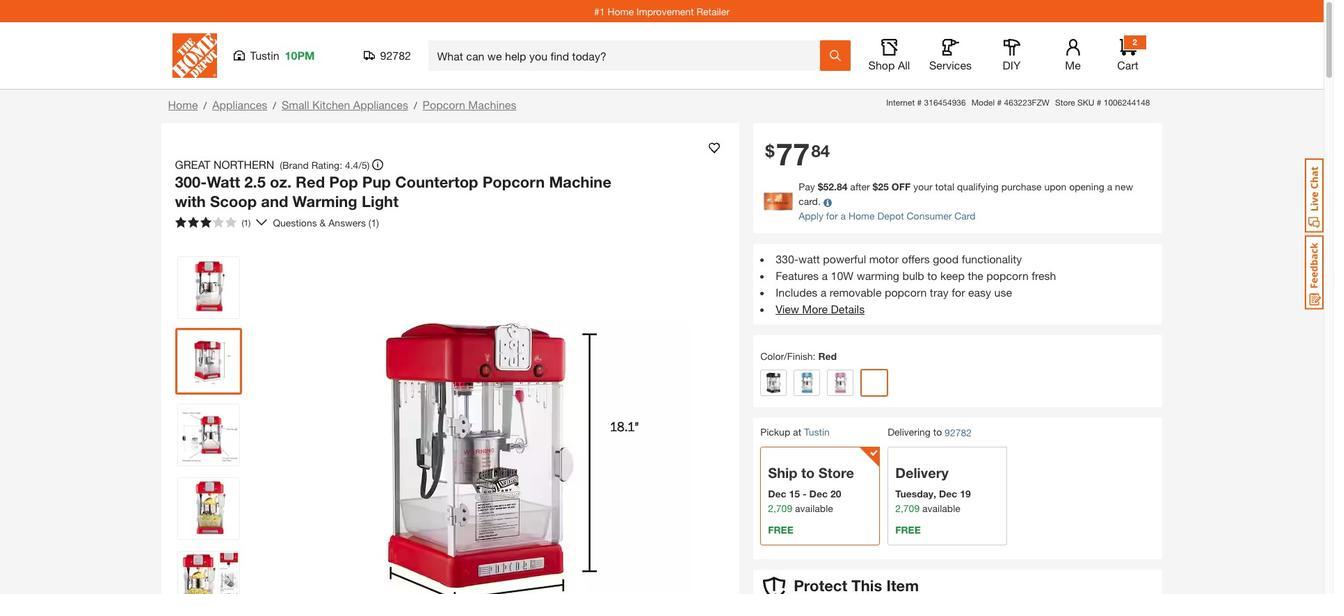 Task type: describe. For each thing, give the bounding box(es) containing it.
and
[[261, 192, 288, 210]]

qualifying
[[957, 181, 999, 193]]

10w
[[831, 269, 854, 283]]

2 vertical spatial home
[[849, 210, 875, 222]]

popcorn machines link
[[423, 98, 516, 111]]

2 dec from the left
[[809, 488, 828, 500]]

available inside ship to store dec 15 - dec 20 2,709 available
[[795, 503, 833, 515]]

300-watt 2.5 oz. red pop pup countertop popcorn machine with scoop and warming light
[[175, 173, 611, 210]]

apply now image
[[764, 192, 799, 211]]

machines
[[468, 98, 516, 111]]

red great northern popcorn machines 463223fzw c3.1 image
[[178, 331, 239, 392]]

-
[[803, 488, 807, 500]]

3 stars image
[[175, 217, 236, 228]]

removable
[[830, 286, 882, 299]]

2,709 inside the delivery tuesday, dec 19 2,709 available
[[895, 503, 920, 515]]

(1) inside button
[[242, 218, 251, 228]]

services button
[[928, 39, 973, 72]]

pink image
[[830, 373, 851, 394]]

(1) button
[[169, 211, 256, 234]]

popcorn for machine
[[482, 173, 545, 191]]

330-
[[776, 253, 799, 266]]

use
[[994, 286, 1012, 299]]

for inside "330-watt powerful motor offers good functionality features a 10w warming bulb to keep the popcorn fresh includes a removable popcorn tray for easy use view more details"
[[952, 286, 965, 299]]

delivery tuesday, dec 19 2,709 available
[[895, 466, 971, 515]]

your total qualifying purchase upon opening a new card.
[[799, 181, 1133, 208]]

/5)
[[359, 159, 370, 171]]

me button
[[1051, 39, 1095, 72]]

a left 10w
[[822, 269, 828, 283]]

home / appliances / small kitchen appliances / popcorn machines
[[168, 98, 516, 111]]

questions & answers (1)
[[273, 217, 379, 228]]

to for 92782
[[933, 427, 942, 439]]

300-
[[175, 173, 207, 191]]

2
[[1133, 37, 1137, 47]]

opening
[[1069, 181, 1104, 193]]

model
[[971, 97, 995, 108]]

red great northern popcorn machines 463223fzw 1f.3 image
[[178, 479, 239, 540]]

a up view more details link in the bottom right of the page
[[821, 286, 827, 299]]

after
[[850, 181, 870, 193]]

330-watt powerful motor offers good functionality features a 10w warming bulb to keep the popcorn fresh includes a removable popcorn tray for easy use view more details
[[776, 253, 1056, 316]]

answers
[[329, 217, 366, 228]]

2 # from the left
[[997, 97, 1002, 108]]

pickup
[[760, 427, 790, 439]]

:
[[813, 351, 816, 363]]

1 appliances from the left
[[212, 98, 267, 111]]

pay
[[799, 181, 815, 193]]

20
[[830, 488, 841, 500]]

tray
[[930, 286, 949, 299]]

internet
[[886, 97, 915, 108]]

19
[[960, 488, 971, 500]]

delivery
[[895, 466, 949, 482]]

1 # from the left
[[917, 97, 922, 108]]

92782 inside delivering to 92782
[[945, 427, 972, 439]]

84
[[811, 141, 830, 161]]

color/finish : red
[[760, 351, 837, 363]]

1006244148
[[1104, 97, 1150, 108]]

1 horizontal spatial $
[[818, 181, 823, 193]]

free for to
[[768, 525, 793, 536]]

pop
[[329, 173, 358, 191]]

2 appliances from the left
[[353, 98, 408, 111]]

10pm
[[285, 49, 315, 62]]

card
[[954, 210, 976, 222]]

ship to store dec 15 - dec 20 2,709 available
[[768, 466, 854, 515]]

features
[[776, 269, 819, 283]]

bulb
[[902, 269, 924, 283]]

1 vertical spatial popcorn
[[885, 286, 927, 299]]

includes
[[776, 286, 818, 299]]

purchase
[[1001, 181, 1042, 193]]

kitchen
[[312, 98, 350, 111]]

&
[[320, 217, 326, 228]]

new
[[1115, 181, 1133, 193]]

#1 home improvement retailer
[[594, 5, 730, 17]]

25
[[878, 181, 889, 193]]

warming
[[293, 192, 357, 210]]

0 vertical spatial home
[[608, 5, 634, 17]]

3 # from the left
[[1097, 97, 1101, 108]]

0 horizontal spatial tustin
[[250, 49, 279, 62]]

diy button
[[989, 39, 1034, 72]]

red great northern popcorn machines 463223fzw 4f.2 image
[[178, 405, 239, 466]]

light
[[362, 192, 398, 210]]

0 horizontal spatial for
[[826, 210, 838, 222]]

great
[[175, 158, 210, 171]]

463223fzw
[[1004, 97, 1050, 108]]

92782 link
[[945, 426, 972, 440]]

1 vertical spatial tustin
[[804, 427, 830, 439]]

(brand
[[280, 159, 309, 171]]

machine
[[549, 173, 611, 191]]

view more details link
[[776, 303, 865, 316]]

the home depot logo image
[[172, 33, 217, 78]]

all
[[898, 58, 910, 72]]

internet # 316454936 model # 463223fzw store sku # 1006244148
[[886, 97, 1150, 108]]

pay $ 52.84 after $ 25 off
[[799, 181, 911, 193]]

offers
[[902, 253, 930, 266]]

countertop
[[395, 173, 478, 191]]

cart
[[1117, 58, 1138, 72]]

keep
[[940, 269, 965, 283]]

apply for a home depot consumer card link
[[799, 210, 976, 222]]

#1
[[594, 5, 605, 17]]

small
[[282, 98, 309, 111]]

warming
[[857, 269, 899, 283]]

motor
[[869, 253, 899, 266]]

watt
[[799, 253, 820, 266]]



Task type: locate. For each thing, give the bounding box(es) containing it.
popcorn for machines
[[423, 98, 465, 111]]

0 vertical spatial 92782
[[380, 49, 411, 62]]

card.
[[799, 196, 821, 208]]

red image
[[864, 373, 885, 394]]

0 horizontal spatial $
[[765, 141, 775, 161]]

home left depot
[[849, 210, 875, 222]]

popcorn left machine
[[482, 173, 545, 191]]

2 horizontal spatial home
[[849, 210, 875, 222]]

0 vertical spatial popcorn
[[423, 98, 465, 111]]

1 vertical spatial popcorn
[[482, 173, 545, 191]]

1 horizontal spatial tustin
[[804, 427, 830, 439]]

2 vertical spatial to
[[801, 466, 815, 482]]

0 horizontal spatial store
[[819, 466, 854, 482]]

1 / from the left
[[203, 99, 207, 111]]

total
[[935, 181, 954, 193]]

available inside the delivery tuesday, dec 19 2,709 available
[[922, 503, 960, 515]]

0 vertical spatial red
[[296, 173, 325, 191]]

$ right pay
[[818, 181, 823, 193]]

appliances left small
[[212, 98, 267, 111]]

(1) down light
[[369, 217, 379, 228]]

0 horizontal spatial available
[[795, 503, 833, 515]]

tustin 10pm
[[250, 49, 315, 62]]

tustin right at
[[804, 427, 830, 439]]

1 horizontal spatial popcorn
[[987, 269, 1029, 283]]

red right the :
[[818, 351, 837, 363]]

rating:
[[311, 159, 342, 171]]

1 vertical spatial home
[[168, 98, 198, 111]]

easy
[[968, 286, 991, 299]]

77
[[776, 136, 810, 173]]

2,709 down 15
[[768, 503, 792, 515]]

shop all button
[[867, 39, 912, 72]]

1 available from the left
[[795, 503, 833, 515]]

$ left 77
[[765, 141, 775, 161]]

1 horizontal spatial store
[[1055, 97, 1075, 108]]

popcorn
[[987, 269, 1029, 283], [885, 286, 927, 299]]

0 horizontal spatial #
[[917, 97, 922, 108]]

powerful
[[823, 253, 866, 266]]

blue stainless steel image
[[797, 373, 817, 394]]

fresh
[[1032, 269, 1056, 283]]

details
[[831, 303, 865, 316]]

1 2,709 from the left
[[768, 503, 792, 515]]

2,709 inside ship to store dec 15 - dec 20 2,709 available
[[768, 503, 792, 515]]

1 dec from the left
[[768, 488, 786, 500]]

for
[[826, 210, 838, 222], [952, 286, 965, 299]]

store up 20
[[819, 466, 854, 482]]

black image
[[763, 373, 784, 394]]

0 horizontal spatial 92782
[[380, 49, 411, 62]]

free down tuesday,
[[895, 525, 921, 536]]

questions
[[273, 217, 317, 228]]

0 vertical spatial store
[[1055, 97, 1075, 108]]

pup
[[362, 173, 391, 191]]

3 / from the left
[[414, 99, 417, 111]]

retailer
[[697, 5, 730, 17]]

free down 15
[[768, 525, 793, 536]]

1 horizontal spatial 92782
[[945, 427, 972, 439]]

to inside "330-watt powerful motor offers good functionality features a 10w warming bulb to keep the popcorn fresh includes a removable popcorn tray for easy use view more details"
[[927, 269, 937, 283]]

(1) down the "scoop"
[[242, 218, 251, 228]]

2 available from the left
[[922, 503, 960, 515]]

92782 button
[[363, 49, 411, 63]]

to for store
[[801, 466, 815, 482]]

1 vertical spatial for
[[952, 286, 965, 299]]

(1)
[[369, 217, 379, 228], [242, 218, 251, 228]]

# right sku
[[1097, 97, 1101, 108]]

0 vertical spatial to
[[927, 269, 937, 283]]

0 horizontal spatial (1)
[[242, 218, 251, 228]]

(brand rating: 4.4 /5)
[[280, 159, 370, 171]]

home right #1
[[608, 5, 634, 17]]

2 2,709 from the left
[[895, 503, 920, 515]]

great northern
[[175, 158, 274, 171]]

scoop
[[210, 192, 257, 210]]

2,709
[[768, 503, 792, 515], [895, 503, 920, 515]]

2.5
[[244, 173, 266, 191]]

store left sku
[[1055, 97, 1075, 108]]

available down 19
[[922, 503, 960, 515]]

15
[[789, 488, 800, 500]]

2 horizontal spatial #
[[1097, 97, 1101, 108]]

52.84
[[823, 181, 848, 193]]

for down info icon at the right of the page
[[826, 210, 838, 222]]

2 horizontal spatial /
[[414, 99, 417, 111]]

a down "52.84"
[[841, 210, 846, 222]]

1 vertical spatial to
[[933, 427, 942, 439]]

2 horizontal spatial $
[[873, 181, 878, 193]]

1 horizontal spatial for
[[952, 286, 965, 299]]

at
[[793, 427, 801, 439]]

0 vertical spatial popcorn
[[987, 269, 1029, 283]]

0 horizontal spatial 2,709
[[768, 503, 792, 515]]

dec inside the delivery tuesday, dec 19 2,709 available
[[939, 488, 957, 500]]

pickup at tustin
[[760, 427, 830, 439]]

(1) link
[[169, 211, 267, 234]]

0 horizontal spatial /
[[203, 99, 207, 111]]

1 horizontal spatial home
[[608, 5, 634, 17]]

0 horizontal spatial red
[[296, 173, 325, 191]]

$ right after
[[873, 181, 878, 193]]

# right the model on the top right of page
[[997, 97, 1002, 108]]

1 horizontal spatial free
[[895, 525, 921, 536]]

popcorn down bulb
[[885, 286, 927, 299]]

What can we help you find today? search field
[[437, 41, 819, 70]]

/
[[203, 99, 207, 111], [273, 99, 276, 111], [414, 99, 417, 111]]

red great northern popcorn machines 463223fzw 44.4 image
[[178, 552, 239, 595]]

2 / from the left
[[273, 99, 276, 111]]

popcorn inside 300-watt 2.5 oz. red pop pup countertop popcorn machine with scoop and warming light
[[482, 173, 545, 191]]

functionality
[[962, 253, 1022, 266]]

to
[[927, 269, 937, 283], [933, 427, 942, 439], [801, 466, 815, 482]]

$ inside $ 77 84
[[765, 141, 775, 161]]

1 horizontal spatial (1)
[[369, 217, 379, 228]]

sku
[[1077, 97, 1094, 108]]

0 horizontal spatial free
[[768, 525, 793, 536]]

to up tray
[[927, 269, 937, 283]]

tustin left 10pm on the top
[[250, 49, 279, 62]]

1 horizontal spatial 2,709
[[895, 503, 920, 515]]

appliances right kitchen
[[353, 98, 408, 111]]

view
[[776, 303, 799, 316]]

92782 inside button
[[380, 49, 411, 62]]

0 vertical spatial for
[[826, 210, 838, 222]]

dec left 15
[[768, 488, 786, 500]]

0 horizontal spatial dec
[[768, 488, 786, 500]]

1 vertical spatial 92782
[[945, 427, 972, 439]]

me
[[1065, 58, 1081, 72]]

1 free from the left
[[768, 525, 793, 536]]

upon
[[1044, 181, 1067, 193]]

/ left small
[[273, 99, 276, 111]]

popcorn
[[423, 98, 465, 111], [482, 173, 545, 191]]

appliances link
[[212, 98, 267, 111]]

2 horizontal spatial dec
[[939, 488, 957, 500]]

1 vertical spatial store
[[819, 466, 854, 482]]

tuesday,
[[895, 488, 936, 500]]

4.4
[[345, 159, 359, 171]]

dec left 19
[[939, 488, 957, 500]]

red down (brand rating: 4.4 /5)
[[296, 173, 325, 191]]

appliances
[[212, 98, 267, 111], [353, 98, 408, 111]]

northern
[[213, 158, 274, 171]]

watt
[[207, 173, 240, 191]]

more
[[802, 303, 828, 316]]

good
[[933, 253, 959, 266]]

apply for a home depot consumer card
[[799, 210, 976, 222]]

0 horizontal spatial appliances
[[212, 98, 267, 111]]

dec
[[768, 488, 786, 500], [809, 488, 828, 500], [939, 488, 957, 500]]

3 dec from the left
[[939, 488, 957, 500]]

popcorn left machines at the top
[[423, 98, 465, 111]]

ship
[[768, 466, 797, 482]]

to left 92782 link
[[933, 427, 942, 439]]

to inside ship to store dec 15 - dec 20 2,709 available
[[801, 466, 815, 482]]

1 horizontal spatial red
[[818, 351, 837, 363]]

0 horizontal spatial popcorn
[[423, 98, 465, 111]]

2 free from the left
[[895, 525, 921, 536]]

1 horizontal spatial appliances
[[353, 98, 408, 111]]

home down the home depot logo
[[168, 98, 198, 111]]

feedback link image
[[1305, 235, 1324, 310]]

/ left popcorn machines link
[[414, 99, 417, 111]]

depot
[[877, 210, 904, 222]]

tustin button
[[804, 427, 830, 439]]

red inside 300-watt 2.5 oz. red pop pup countertop popcorn machine with scoop and warming light
[[296, 173, 325, 191]]

a inside your total qualifying purchase upon opening a new card.
[[1107, 181, 1112, 193]]

for down keep
[[952, 286, 965, 299]]

free
[[768, 525, 793, 536], [895, 525, 921, 536]]

available down -
[[795, 503, 833, 515]]

available
[[795, 503, 833, 515], [922, 503, 960, 515]]

92782
[[380, 49, 411, 62], [945, 427, 972, 439]]

0 horizontal spatial popcorn
[[885, 286, 927, 299]]

1 horizontal spatial dec
[[809, 488, 828, 500]]

off
[[892, 181, 911, 193]]

store inside ship to store dec 15 - dec 20 2,709 available
[[819, 466, 854, 482]]

shop
[[868, 58, 895, 72]]

home link
[[168, 98, 198, 111]]

info image
[[823, 199, 832, 207]]

1 horizontal spatial /
[[273, 99, 276, 111]]

0 vertical spatial tustin
[[250, 49, 279, 62]]

popcorn up use
[[987, 269, 1029, 283]]

cart 2
[[1117, 37, 1138, 72]]

red
[[296, 173, 325, 191], [818, 351, 837, 363]]

1 horizontal spatial #
[[997, 97, 1002, 108]]

great northern link
[[175, 157, 280, 173]]

# right internet
[[917, 97, 922, 108]]

1 horizontal spatial available
[[922, 503, 960, 515]]

improvement
[[637, 5, 694, 17]]

1 horizontal spatial popcorn
[[482, 173, 545, 191]]

316454936
[[924, 97, 966, 108]]

2,709 down tuesday,
[[895, 503, 920, 515]]

the
[[968, 269, 984, 283]]

tustin
[[250, 49, 279, 62], [804, 427, 830, 439]]

to inside delivering to 92782
[[933, 427, 942, 439]]

with
[[175, 192, 206, 210]]

1 vertical spatial red
[[818, 351, 837, 363]]

live chat image
[[1305, 159, 1324, 233]]

/ right home link
[[203, 99, 207, 111]]

red great northern popcorn machines 463223fzw 64.0 image
[[178, 257, 239, 319]]

free for tuesday,
[[895, 525, 921, 536]]

color/finish
[[760, 351, 813, 363]]

shop all
[[868, 58, 910, 72]]

dec right -
[[809, 488, 828, 500]]

0 horizontal spatial home
[[168, 98, 198, 111]]

to up -
[[801, 466, 815, 482]]

#
[[917, 97, 922, 108], [997, 97, 1002, 108], [1097, 97, 1101, 108]]

a left new
[[1107, 181, 1112, 193]]



Task type: vqa. For each thing, say whether or not it's contained in the screenshot.


